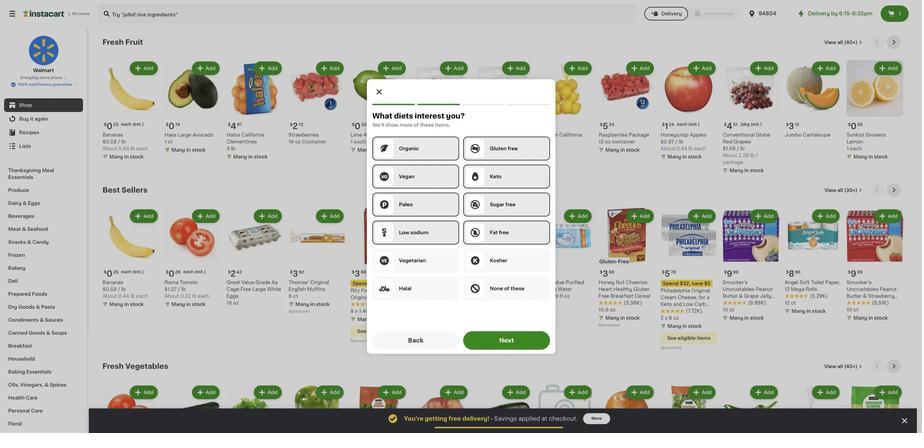 Task type: describe. For each thing, give the bounding box(es) containing it.
$ for spend $20, save $5
[[352, 270, 355, 274]]

(9.99k)
[[748, 301, 766, 305]]

spend for 5
[[663, 281, 679, 286]]

(est.) for $0.28 each (estimated) element
[[195, 270, 206, 274]]

1.48
[[359, 309, 369, 314]]

spices
[[50, 383, 66, 387]]

again
[[35, 116, 48, 121]]

rolls
[[806, 287, 817, 292]]

72 for 5
[[485, 270, 490, 274]]

24
[[669, 122, 674, 127]]

$ 0 25 for 4
[[104, 122, 118, 130]]

smucker's for smucker's uncrustables peanut butter & strawberry jam sandwich
[[847, 280, 872, 285]]

smucker's for smucker's uncrustables peanut butter & grape jelly sandwich
[[723, 280, 748, 285]]

gluten-
[[599, 259, 618, 264]]

paleo
[[399, 202, 413, 207]]

soft
[[800, 280, 810, 285]]

$ 9 96 for smucker's uncrustables peanut butter & strawberry jam sandwich
[[848, 270, 863, 278]]

back button
[[372, 331, 459, 350]]

honey
[[599, 280, 615, 285]]

gluten free
[[490, 146, 518, 151]]

none of these
[[490, 286, 524, 291]]

delivery for delivery
[[661, 11, 682, 16]]

dairy
[[8, 201, 21, 206]]

a
[[707, 295, 709, 300]]

$ inside $ 1 24
[[662, 122, 665, 127]]

seedless inside green seedless grapes bag $1.98 / lb about 2.43 lb / package
[[491, 132, 513, 137]]

12 inside raspberries package 12 oz container
[[599, 139, 604, 144]]

$ for halos california clementines
[[228, 122, 231, 127]]

$ 4 51
[[724, 122, 738, 130]]

10 for smucker's uncrustables peanut butter & grape jelly sandwich
[[723, 307, 728, 312]]

3 all from the top
[[837, 364, 843, 369]]

$ for raspberries package
[[600, 122, 603, 127]]

1 horizontal spatial of
[[504, 286, 509, 291]]

$ for strawberries
[[290, 122, 293, 127]]

product group containing 22
[[413, 208, 469, 316]]

2 down the lifestyle
[[661, 316, 664, 320]]

eligible for 3
[[368, 329, 386, 334]]

ground,
[[505, 280, 524, 285]]

deli
[[8, 279, 18, 284]]

household link
[[4, 353, 83, 366]]

see for 3
[[357, 329, 366, 334]]

view all (30+) button
[[822, 183, 865, 197]]

purified
[[566, 280, 584, 285]]

peanut for grape
[[756, 287, 773, 292]]

ritz fresh stacks original crackers
[[351, 288, 392, 300]]

what
[[372, 112, 392, 120]]

5 for $ 5 72
[[479, 270, 484, 278]]

spend for 3
[[353, 281, 369, 286]]

/pkg for 4
[[740, 122, 750, 126]]

great for 2
[[227, 280, 240, 285]]

3 for $ 3 12
[[789, 122, 794, 130]]

store
[[40, 76, 50, 80]]

cheerios
[[626, 280, 647, 285]]

x inside great value purified drinking water 40 x 16.9 fl oz
[[544, 294, 547, 299]]

33
[[361, 122, 367, 127]]

canned
[[8, 331, 28, 335]]

0 horizontal spatial 8
[[351, 309, 354, 314]]

goods for canned
[[29, 331, 45, 335]]

• savings applied at checkout.
[[491, 416, 578, 422]]

74
[[175, 122, 180, 127]]

all stores link
[[23, 4, 90, 23]]

buy it again
[[19, 116, 48, 121]]

eggs inside the great value grade aa cage free large white eggs 18 oz
[[227, 294, 239, 299]]

$ for jumbo cantaloupe
[[786, 122, 789, 127]]

shop link
[[4, 98, 83, 112]]

california for halos california clementines 3 lb
[[241, 132, 264, 137]]

1 horizontal spatial 8
[[669, 316, 672, 320]]

oz down the lifestyle
[[673, 316, 679, 320]]

/pkg (est.) for 4
[[740, 122, 762, 126]]

cantaloupe
[[803, 132, 831, 137]]

butter for smucker's uncrustables peanut butter & strawberry jam sandwich
[[847, 294, 862, 299]]

oz right 1.48
[[370, 309, 376, 314]]

cheese,
[[678, 295, 698, 300]]

sponsored badge image down the 8 x 1.48 oz
[[351, 339, 371, 343]]

grapes inside green seedless grapes bag $1.98 / lb about 2.43 lb / package
[[475, 139, 492, 144]]

bananas $0.58 / lb about 0.44 lb each for 2
[[102, 280, 148, 299]]

free inside the great value grade aa cage free large white eggs 18 oz
[[241, 287, 251, 292]]

see eligible items button for 3
[[351, 326, 407, 337]]

product group containing 1
[[661, 60, 717, 161]]

eligible for 5
[[678, 336, 696, 341]]

low inside philadelphia original cream cheese, for a keto and low carb lifestyle
[[683, 302, 693, 307]]

sandwich for strawberry
[[858, 301, 882, 305]]

low sodium
[[399, 230, 428, 235]]

$ 22 18
[[414, 270, 432, 278]]

all for 9
[[837, 188, 843, 193]]

uncrustables for grape
[[723, 287, 755, 292]]

grapes inside conventional globe red grapes $1.98 / lb about 2.28 lb / package
[[734, 139, 751, 144]]

63
[[547, 270, 552, 274]]

$ 3 92
[[290, 270, 304, 278]]

1 inside sunkist growers lemon 1 each
[[847, 146, 849, 151]]

(est.) for $4.51 per package (estimated) element
[[751, 122, 762, 126]]

2.4
[[428, 153, 436, 158]]

great value grade aa cage free large white eggs 18 oz
[[227, 280, 281, 305]]

applied
[[518, 416, 540, 422]]

$1.98 for red
[[723, 146, 736, 151]]

grapes inside sun harvest seedless red grapes $2.18 / lb about 2.4 lb / package
[[423, 139, 441, 144]]

angel
[[785, 280, 798, 285]]

vegetables
[[125, 363, 168, 370]]

(7.72k)
[[686, 309, 702, 314]]

2 x 8 oz
[[661, 316, 679, 320]]

strawberry
[[868, 294, 894, 299]]

view all (40+) button for fresh vegetables
[[822, 360, 865, 373]]

0 vertical spatial free
[[618, 259, 629, 264]]

all
[[72, 12, 77, 16]]

main content containing 0
[[89, 27, 917, 433]]

$0.28 each (estimated) element
[[165, 267, 221, 279]]

$ inside $ 5 23
[[414, 122, 417, 127]]

lb inside 'premium california lemons 2 lb bag'
[[541, 146, 545, 151]]

harvest
[[423, 132, 442, 137]]

see eligible items for 3
[[357, 329, 401, 334]]

& inside 'smucker's uncrustables peanut butter & grape jelly sandwich'
[[739, 294, 743, 299]]

see eligible items button for 5
[[661, 332, 717, 344]]

& right meat
[[22, 227, 26, 232]]

96 for smucker's uncrustables peanut butter & grape jelly sandwich
[[733, 270, 739, 274]]

lb inside halos california clementines 3 lb
[[231, 146, 235, 151]]

value for 2
[[241, 280, 254, 285]]

0 horizontal spatial eggs
[[28, 201, 40, 206]]

items for 5
[[697, 336, 711, 341]]

household
[[8, 357, 35, 361]]

original for muffins
[[310, 280, 329, 285]]

$1.98 for grapes
[[475, 146, 488, 151]]

100% satisfaction guarantee
[[17, 83, 72, 86]]

$ for great value purified drinking water
[[538, 270, 541, 274]]

butter for smucker's uncrustables peanut butter & grape jelly sandwich
[[723, 294, 738, 299]]

green seedless grapes bag $1.98 / lb about 2.43 lb / package
[[475, 132, 513, 165]]

free for sugar free
[[505, 202, 515, 207]]

$ 8 86
[[786, 270, 801, 278]]

fruit
[[125, 39, 143, 46]]

ct for bounty select-a-size paper towels
[[419, 301, 424, 305]]

9 for smucker's uncrustables peanut butter & grape jelly sandwich
[[727, 270, 732, 278]]

$4.51 per package (estimated) element
[[723, 119, 779, 131]]

about inside conventional globe red grapes $1.98 / lb about 2.28 lb / package
[[723, 153, 737, 158]]

16 inside beef chuck, ground, 80%/20% 16 oz
[[475, 294, 480, 299]]

toilet
[[811, 280, 824, 285]]

raspberries package 12 oz container
[[599, 132, 649, 144]]

package inside sun harvest seedless red grapes $2.18 / lb about 2.4 lb / package
[[446, 153, 466, 158]]

you're getting free delivery!
[[404, 416, 489, 422]]

large inside hass large avocado 1 ct
[[178, 132, 191, 137]]

1 vertical spatial these
[[510, 286, 524, 291]]

keto inside add your shopping preferences element
[[490, 174, 501, 179]]

strawberries
[[289, 132, 319, 137]]

show
[[385, 123, 398, 127]]

crackers
[[370, 295, 392, 300]]

each (est.) inside $1.24 each (estimated) element
[[677, 122, 700, 126]]

nut
[[616, 280, 625, 285]]

3 for $ 3 88
[[355, 270, 360, 278]]

0 vertical spatial 8
[[789, 270, 794, 278]]

fresh inside ritz fresh stacks original crackers
[[361, 288, 374, 293]]

1 vertical spatial essentials
[[26, 370, 51, 374]]

thanksgiving meal essentials
[[8, 168, 54, 180]]

$0.58 for 2
[[102, 287, 117, 292]]

oz inside strawberries 16 oz container
[[295, 139, 301, 144]]

$ for beef chuck, ground, 80%/20%
[[476, 270, 479, 274]]

$ 9 96 for smucker's uncrustables peanut butter & grape jelly sandwich
[[724, 270, 739, 278]]

oz right 10.8
[[610, 307, 616, 312]]

beverages link
[[4, 210, 83, 223]]

$ 5 23
[[414, 122, 428, 130]]

getting
[[425, 416, 447, 422]]

(est.) for $5.23 per package (estimated) element
[[441, 122, 452, 126]]

fresh for fresh fruit
[[102, 39, 124, 46]]

$ 1 24
[[662, 122, 674, 130]]

sponsored badge image down 6
[[289, 310, 309, 314]]

oz inside the great value grade aa cage free large white eggs 18 oz
[[233, 301, 239, 305]]

delivery!
[[462, 416, 489, 422]]

floral link
[[4, 417, 83, 430]]

(40+) for fruit
[[844, 40, 857, 45]]

$ 2 42
[[228, 270, 242, 278]]

about inside honeycrisp apples $2.87 / lb about 0.43 lb each
[[661, 146, 675, 151]]

fresh for fresh vegetables
[[102, 363, 124, 370]]

you're
[[404, 416, 423, 422]]

diets
[[394, 112, 413, 120]]

oz inside great value purified drinking water 40 x 16.9 fl oz
[[564, 294, 570, 299]]

red inside conventional globe red grapes $1.98 / lb about 2.28 lb / package
[[723, 139, 732, 144]]

$ inside "$ 0 28"
[[166, 270, 169, 274]]

cage
[[227, 287, 239, 292]]

$0.58 for 4
[[102, 139, 117, 144]]

low inside add your shopping preferences element
[[399, 230, 409, 235]]

save for 5
[[692, 281, 703, 286]]

view all (40+) for fruit
[[824, 40, 857, 45]]

sponsored badge image down the 10.8 oz
[[599, 323, 619, 327]]

10 ct for smucker's uncrustables peanut butter & strawberry jam sandwich
[[847, 307, 858, 312]]

ritz
[[351, 288, 360, 293]]

meat & seafood
[[8, 227, 48, 232]]

94804 button
[[748, 4, 789, 23]]

value for 5
[[551, 280, 564, 285]]

(5.29k)
[[810, 294, 828, 299]]

beef chuck, ground, 80%/20% 16 oz
[[475, 280, 524, 299]]

baking
[[8, 370, 25, 374]]

$ inside '$ 4 51'
[[724, 122, 727, 127]]

white
[[267, 287, 281, 292]]

each inside honeycrisp apples $2.87 / lb about 0.43 lb each
[[694, 146, 706, 151]]

42 inside $ 2 42
[[236, 270, 242, 274]]

10 for smucker's uncrustables peanut butter & strawberry jam sandwich
[[847, 307, 852, 312]]

clementines
[[227, 139, 257, 144]]

$ 3 12
[[786, 122, 799, 130]]

oz inside beef chuck, ground, 80%/20% 16 oz
[[481, 294, 487, 299]]

/ inside the roma tomato $1.27 / lb about 0.22 lb each
[[178, 287, 180, 292]]

health care
[[8, 396, 38, 400]]

snacks & candy
[[8, 240, 49, 245]]

ct for smucker's uncrustables peanut butter & strawberry jam sandwich
[[853, 307, 858, 312]]

for
[[699, 295, 705, 300]]

lists link
[[4, 139, 83, 153]]

fl
[[560, 294, 563, 299]]

/pkg for 5
[[431, 122, 440, 126]]

aa
[[271, 280, 278, 285]]

ct inside thomas' original english muffins 6 ct
[[293, 294, 298, 299]]

25 for 2
[[113, 270, 118, 274]]

2.28
[[738, 153, 749, 158]]

10.8 oz
[[599, 307, 616, 312]]

back
[[408, 338, 423, 343]]

5 for $ 5 23
[[417, 122, 422, 130]]

container
[[612, 139, 635, 144]]

view for 9
[[824, 188, 836, 193]]

recipes link
[[4, 126, 83, 139]]

uncrustables for strawberry
[[847, 287, 879, 292]]

/pkg (est.) for 5
[[431, 122, 452, 126]]

lemons
[[537, 139, 556, 144]]

view all (30+)
[[824, 188, 857, 193]]

each inside lime 42 1 each
[[354, 139, 366, 144]]

delivery by 6:15-6:35pm link
[[797, 10, 873, 18]]



Task type: locate. For each thing, give the bounding box(es) containing it.
each (est.) inside $0.28 each (estimated) element
[[183, 270, 206, 274]]

breakfast
[[610, 294, 633, 299], [8, 344, 32, 348]]

goods down condiments & sauces
[[29, 331, 45, 335]]

1 vertical spatial 42
[[236, 270, 242, 274]]

0 horizontal spatial $1.98
[[475, 146, 488, 151]]

$ for smucker's uncrustables peanut butter & strawberry jam sandwich
[[848, 270, 851, 274]]

5 left 63
[[541, 270, 546, 278]]

1 vertical spatial bananas
[[102, 280, 123, 285]]

original for cheese,
[[691, 288, 710, 293]]

x for 3
[[355, 309, 358, 314]]

96 up smucker's uncrustables peanut butter & strawberry jam sandwich
[[857, 270, 863, 274]]

$32,
[[680, 281, 691, 286]]

2 down "lemons"
[[537, 146, 540, 151]]

health
[[8, 396, 25, 400]]

see for 5
[[667, 336, 677, 341]]

1 horizontal spatial breakfast
[[610, 294, 633, 299]]

$ for hass large avocado
[[166, 122, 169, 127]]

1 0.44 from the top
[[118, 146, 129, 151]]

2 value from the left
[[241, 280, 254, 285]]

$ 2 72
[[290, 122, 303, 130]]

2 /pkg from the left
[[740, 122, 750, 126]]

1 $ 0 25 from the top
[[104, 122, 118, 130]]

spend
[[663, 281, 679, 286], [353, 281, 369, 286]]

$ for sunkist growers lemon
[[848, 122, 851, 127]]

(est.)
[[132, 122, 144, 126], [441, 122, 452, 126], [688, 122, 700, 126], [751, 122, 762, 126], [132, 270, 144, 274], [195, 270, 206, 274]]

2 9 from the left
[[851, 270, 856, 278]]

1 vertical spatial see eligible items
[[667, 336, 711, 341]]

$ for angel soft toilet paper, 12 mega rolls
[[786, 270, 789, 274]]

canned goods & soups
[[8, 331, 67, 335]]

1 vertical spatial goods
[[29, 331, 45, 335]]

2 $1.98 from the left
[[723, 146, 736, 151]]

0 vertical spatial see eligible items
[[357, 329, 401, 334]]

2 4 from the left
[[727, 122, 732, 130]]

ct down hass
[[168, 139, 173, 144]]

0 horizontal spatial see eligible items
[[357, 329, 401, 334]]

$0.25 each (estimated) element
[[102, 119, 159, 131], [102, 267, 159, 279]]

smucker's uncrustables peanut butter & strawberry jam sandwich
[[847, 280, 897, 305]]

5 for $ 5 63
[[541, 270, 546, 278]]

$ inside $ 0 58
[[848, 122, 851, 127]]

value left grade
[[241, 280, 254, 285]]

0 horizontal spatial see eligible items button
[[351, 326, 407, 337]]

2 10 from the left
[[847, 307, 852, 312]]

seedless up bag
[[491, 132, 513, 137]]

red inside sun harvest seedless red grapes $2.18 / lb about 2.4 lb / package
[[413, 139, 422, 144]]

walmart logo image
[[29, 36, 59, 66]]

package
[[629, 132, 649, 137]]

1 vertical spatial eggs
[[227, 294, 239, 299]]

1 vertical spatial $0.25 each (estimated) element
[[102, 267, 159, 279]]

0 horizontal spatial save
[[382, 281, 393, 286]]

18 inside the great value grade aa cage free large white eggs 18 oz
[[227, 301, 232, 305]]

condiments & sauces link
[[4, 314, 83, 327]]

fresh left the fruit
[[102, 39, 124, 46]]

$5 up halal
[[394, 281, 401, 286]]

ct down jam
[[853, 307, 858, 312]]

gluten up cereal
[[633, 287, 650, 292]]

0 vertical spatial breakfast
[[610, 294, 633, 299]]

great up cage at the bottom of page
[[227, 280, 240, 285]]

1 horizontal spatial items
[[697, 336, 711, 341]]

oz inside raspberries package 12 oz container
[[605, 139, 611, 144]]

9 up 'smucker's uncrustables peanut butter & grape jelly sandwich'
[[727, 270, 732, 278]]

1 horizontal spatial 4
[[727, 122, 732, 130]]

1 96 from the left
[[733, 270, 739, 274]]

jumbo cantaloupe
[[785, 132, 831, 137]]

$ inside $ 3 92
[[290, 270, 293, 274]]

8 left 1.48
[[351, 309, 354, 314]]

1 vertical spatial large
[[252, 287, 266, 292]]

8 left 86
[[789, 270, 794, 278]]

$5 for 5
[[704, 281, 711, 286]]

a-
[[449, 280, 454, 285]]

1 vertical spatial eligible
[[678, 336, 696, 341]]

foods
[[32, 292, 47, 297]]

2 25 from the top
[[113, 270, 118, 274]]

oz right fl
[[564, 294, 570, 299]]

eggs down cage at the bottom of page
[[227, 294, 239, 299]]

these inside what diets interest you? we'll show more of these items.
[[420, 123, 434, 127]]

keto down 2.43
[[490, 174, 501, 179]]

roma tomato $1.27 / lb about 0.22 lb each
[[165, 280, 210, 299]]

1 vertical spatial fresh
[[361, 288, 374, 293]]

peanut up jelly
[[756, 287, 773, 292]]

$ for great value grade aa cage free large white eggs
[[228, 270, 231, 274]]

baking essentials link
[[4, 366, 83, 379]]

grapes down green
[[475, 139, 492, 144]]

0 horizontal spatial sandwich
[[723, 301, 746, 305]]

original inside ritz fresh stacks original crackers
[[351, 295, 369, 300]]

about inside the roma tomato $1.27 / lb about 0.22 lb each
[[165, 294, 179, 299]]

& left pasta
[[36, 305, 40, 310]]

see eligible items down the (7.72k)
[[667, 336, 711, 341]]

gluten inside add your shopping preferences element
[[490, 146, 506, 151]]

butter inside smucker's uncrustables peanut butter & strawberry jam sandwich
[[847, 294, 862, 299]]

uncrustables inside 'smucker's uncrustables peanut butter & grape jelly sandwich'
[[723, 287, 755, 292]]

2 uncrustables from the left
[[847, 287, 879, 292]]

$ for thomas' original english muffins
[[290, 270, 293, 274]]

smucker's up grape
[[723, 280, 748, 285]]

$3.92 element
[[537, 119, 593, 131]]

about inside sun harvest seedless red grapes $2.18 / lb about 2.4 lb / package
[[413, 153, 427, 158]]

sun
[[413, 132, 422, 137]]

2 horizontal spatial grapes
[[734, 139, 751, 144]]

(40+)
[[844, 40, 857, 45], [844, 364, 857, 369]]

green
[[475, 132, 489, 137]]

1 9 from the left
[[727, 270, 732, 278]]

10 ct down jam
[[847, 307, 858, 312]]

2 12 ct from the left
[[785, 301, 796, 305]]

1 horizontal spatial great
[[537, 280, 550, 285]]

items
[[387, 329, 401, 334], [697, 336, 711, 341]]

main content
[[89, 27, 917, 433]]

shop
[[19, 103, 32, 108]]

$ for smucker's uncrustables peanut butter & grape jelly sandwich
[[724, 270, 727, 274]]

1 vertical spatial $ 0 25
[[104, 270, 118, 278]]

$ 5 76
[[662, 270, 676, 278]]

3 left 88
[[355, 270, 360, 278]]

essentials inside thanksgiving meal essentials
[[8, 175, 33, 180]]

$ 5 63
[[538, 270, 552, 278]]

$ for lime 42
[[352, 122, 355, 127]]

sponsored badge image down 2 x 8 oz
[[661, 346, 681, 350]]

1 vertical spatial low
[[683, 302, 693, 307]]

strawberries 16 oz container
[[289, 132, 326, 144]]

spend $32, save $5
[[663, 281, 711, 286]]

package for conventional globe red grapes $1.98 / lb about 2.28 lb / package
[[723, 160, 743, 165]]

0 horizontal spatial $5
[[394, 281, 401, 286]]

$ inside $ 22 18
[[414, 270, 417, 274]]

1 horizontal spatial peanut
[[880, 287, 897, 292]]

see eligible items button down 1.48
[[351, 326, 407, 337]]

0 vertical spatial 72
[[298, 122, 303, 127]]

(est.) inside $5.23 per package (estimated) element
[[441, 122, 452, 126]]

(40+) for vegetables
[[844, 364, 857, 369]]

2 view all (40+) button from the top
[[822, 360, 865, 373]]

1 horizontal spatial /pkg
[[740, 122, 750, 126]]

1 vertical spatial item carousel region
[[102, 183, 903, 354]]

1 horizontal spatial $1.98
[[723, 146, 736, 151]]

0 vertical spatial $0.25 each (estimated) element
[[102, 119, 159, 131]]

18 right the 22
[[428, 270, 432, 274]]

3 for $ 3 68
[[603, 270, 608, 278]]

0 horizontal spatial 96
[[733, 270, 739, 274]]

2 $0.25 each (estimated) element from the top
[[102, 267, 159, 279]]

heart
[[599, 287, 612, 292]]

1 horizontal spatial 10 ct
[[847, 307, 858, 312]]

sun harvest seedless red grapes $2.18 / lb about 2.4 lb / package
[[413, 132, 466, 158]]

cereal
[[635, 294, 650, 299]]

16 inside strawberries 16 oz container
[[289, 139, 294, 144]]

0 horizontal spatial free
[[241, 287, 251, 292]]

1 great from the left
[[537, 280, 550, 285]]

globe
[[756, 132, 770, 137]]

large inside the great value grade aa cage free large white eggs 18 oz
[[252, 287, 266, 292]]

value up water
[[551, 280, 564, 285]]

12 ct down paper
[[413, 301, 424, 305]]

2 spend from the left
[[353, 281, 369, 286]]

1 view all (40+) from the top
[[824, 40, 857, 45]]

x left 1.48
[[355, 309, 358, 314]]

butter up jam
[[847, 294, 862, 299]]

0.44 for 4
[[118, 146, 129, 151]]

$5 for 3
[[394, 281, 401, 286]]

honeycrisp
[[661, 132, 688, 137]]

bananas $0.58 / lb about 0.44 lb each for 4
[[102, 132, 148, 151]]

item carousel region
[[102, 36, 903, 178], [102, 183, 903, 354], [102, 360, 903, 433]]

butter left grape
[[723, 294, 738, 299]]

original down ritz
[[351, 295, 369, 300]]

72 inside $ 5 72
[[485, 270, 490, 274]]

& left soups
[[46, 331, 50, 335]]

$ inside '$ 4 97'
[[228, 122, 231, 127]]

$5.23 per package (estimated) element
[[413, 119, 469, 131]]

california inside halos california clementines 3 lb
[[241, 132, 264, 137]]

0 vertical spatial 18
[[428, 270, 432, 274]]

0 horizontal spatial 4
[[231, 122, 236, 130]]

1 vertical spatial 0.44
[[118, 294, 129, 299]]

value
[[551, 280, 564, 285], [241, 280, 254, 285]]

great for 5
[[537, 280, 550, 285]]

1 $1.98 from the left
[[475, 146, 488, 151]]

1 red from the left
[[413, 139, 422, 144]]

1 value from the left
[[551, 280, 564, 285]]

42 up cage at the bottom of page
[[236, 270, 242, 274]]

1 inside hass large avocado 1 ct
[[165, 139, 167, 144]]

2 bananas from the top
[[102, 280, 123, 285]]

2 10 ct from the left
[[847, 307, 858, 312]]

2 red from the left
[[723, 139, 732, 144]]

gluten-free
[[599, 259, 629, 264]]

sandwich down strawberry
[[858, 301, 882, 305]]

1 inside button
[[899, 11, 901, 16]]

california for premium california lemons 2 lb bag
[[559, 132, 582, 137]]

2 horizontal spatial original
[[691, 288, 710, 293]]

great value purified drinking water 40 x 16.9 fl oz
[[537, 280, 584, 299]]

$ inside $ 3 68
[[600, 270, 603, 274]]

see eligible items down 1.48
[[357, 329, 401, 334]]

1 $5 from the left
[[704, 281, 711, 286]]

1 all from the top
[[837, 40, 843, 45]]

$ 3 88
[[352, 270, 366, 278]]

/pkg
[[431, 122, 440, 126], [740, 122, 750, 126]]

3 view from the top
[[824, 364, 836, 369]]

1 horizontal spatial seedless
[[491, 132, 513, 137]]

$0.25 each (estimated) element for 4
[[102, 119, 159, 131]]

8 down the lifestyle
[[669, 316, 672, 320]]

1 inside lime 42 1 each
[[351, 139, 353, 144]]

1 vertical spatial keto
[[661, 302, 672, 307]]

sugar
[[490, 202, 504, 207]]

vegetarian
[[399, 258, 426, 263]]

$ inside $ 5 76
[[662, 270, 665, 274]]

(est.) inside $4.51 per package (estimated) element
[[751, 122, 762, 126]]

free
[[618, 259, 629, 264], [241, 287, 251, 292], [599, 294, 609, 299]]

$ 0 25
[[104, 122, 118, 130], [104, 270, 118, 278]]

2 vertical spatial free
[[599, 294, 609, 299]]

smucker's inside 'smucker's uncrustables peanut butter & grape jelly sandwich'
[[723, 280, 748, 285]]

$ inside $ 5 34
[[600, 122, 603, 127]]

1 view from the top
[[824, 40, 836, 45]]

1 bananas $0.58 / lb about 0.44 lb each from the top
[[102, 132, 148, 151]]

ct down mega
[[791, 301, 796, 305]]

vegan
[[399, 174, 414, 179]]

add your shopping preferences element
[[367, 79, 555, 354]]

$ inside $ 5 63
[[538, 270, 541, 274]]

chuck,
[[487, 280, 504, 285]]

0 horizontal spatial breakfast
[[8, 344, 32, 348]]

1 horizontal spatial 16
[[475, 294, 480, 299]]

0 vertical spatial items
[[387, 329, 401, 334]]

items for 3
[[387, 329, 401, 334]]

2 vertical spatial x
[[665, 316, 668, 320]]

thomas'
[[289, 280, 309, 285]]

ct for angel soft toilet paper, 12 mega rolls
[[791, 301, 796, 305]]

value inside great value purified drinking water 40 x 16.9 fl oz
[[551, 280, 564, 285]]

0 horizontal spatial 10
[[723, 307, 728, 312]]

1 item carousel region from the top
[[102, 36, 903, 178]]

each inside the roma tomato $1.27 / lb about 0.22 lb each
[[198, 294, 210, 299]]

1 butter from the left
[[723, 294, 738, 299]]

& left candy
[[27, 240, 31, 245]]

6
[[289, 294, 292, 299]]

care for personal care
[[31, 409, 43, 413]]

0
[[107, 122, 112, 130], [169, 122, 174, 130], [355, 122, 360, 130], [851, 122, 857, 130], [107, 270, 112, 278], [169, 270, 174, 278]]

sellers
[[122, 186, 147, 194]]

1 horizontal spatial low
[[683, 302, 693, 307]]

1 4 from the left
[[231, 122, 236, 130]]

free inside honey nut cheerios heart healthy gluten free breakfast cereal
[[599, 294, 609, 299]]

5 left "34"
[[603, 122, 608, 130]]

treatment tracker modal dialog
[[89, 409, 917, 433]]

1 horizontal spatial these
[[510, 286, 524, 291]]

1 horizontal spatial original
[[351, 295, 369, 300]]

2 all from the top
[[837, 188, 843, 193]]

1 12 ct from the left
[[413, 301, 424, 305]]

smucker's up jam
[[847, 280, 872, 285]]

/pkg (est.) right 51 at the right top
[[740, 122, 762, 126]]

cream
[[661, 295, 677, 300]]

22
[[417, 270, 427, 278]]

2 smucker's from the left
[[847, 280, 872, 285]]

1 horizontal spatial package
[[475, 160, 495, 165]]

2.43
[[490, 153, 501, 158]]

4 left 97
[[231, 122, 236, 130]]

2 peanut from the left
[[880, 287, 897, 292]]

1 horizontal spatial delivery
[[808, 11, 830, 16]]

view all (40+) button for fresh fruit
[[822, 36, 865, 49]]

1 smucker's from the left
[[723, 280, 748, 285]]

$ inside $ 0 74
[[166, 122, 169, 127]]

2 $ 9 96 from the left
[[848, 270, 863, 278]]

0 vertical spatial these
[[420, 123, 434, 127]]

see eligible items for 5
[[667, 336, 711, 341]]

bananas for 4
[[102, 132, 123, 137]]

select-
[[431, 280, 449, 285]]

86
[[795, 270, 801, 274]]

save right $32,
[[692, 281, 703, 286]]

1 25 from the top
[[113, 122, 118, 127]]

/ inside honeycrisp apples $2.87 / lb about 0.43 lb each
[[675, 139, 677, 144]]

x
[[544, 294, 547, 299], [355, 309, 358, 314], [665, 316, 668, 320]]

eligible down 1.48
[[368, 329, 386, 334]]

$ for spend $32, save $5
[[662, 270, 665, 274]]

delivery inside button
[[661, 11, 682, 16]]

5 for $ 5 76
[[665, 270, 670, 278]]

sponsored badge image
[[289, 310, 309, 314], [599, 323, 619, 327], [351, 339, 371, 343], [661, 346, 681, 350]]

/pkg inside $5.23 per package (estimated) element
[[431, 122, 440, 126]]

free right cage at the bottom of page
[[241, 287, 251, 292]]

1 save from the left
[[692, 281, 703, 286]]

low left sodium
[[399, 230, 409, 235]]

grape
[[744, 294, 759, 299]]

size
[[454, 280, 464, 285]]

see down 2 x 8 oz
[[667, 336, 677, 341]]

2 sandwich from the left
[[858, 301, 882, 305]]

1 vertical spatial 72
[[485, 270, 490, 274]]

lemon
[[847, 139, 863, 144]]

1 peanut from the left
[[756, 287, 773, 292]]

& left spices
[[45, 383, 49, 387]]

package right 2.4 on the top of page
[[446, 153, 466, 158]]

1 horizontal spatial 10
[[847, 307, 852, 312]]

/pkg (est.)
[[431, 122, 452, 126], [740, 122, 762, 126]]

package
[[446, 153, 466, 158], [475, 160, 495, 165], [723, 160, 743, 165]]

2 california from the left
[[241, 132, 264, 137]]

bananas $0.58 / lb about 0.44 lb each
[[102, 132, 148, 151], [102, 280, 148, 299]]

ct inside hass large avocado 1 ct
[[168, 139, 173, 144]]

$ 9 96 up 'smucker's uncrustables peanut butter & grape jelly sandwich'
[[724, 270, 739, 278]]

essentials down thanksgiving
[[8, 175, 33, 180]]

1 spend from the left
[[663, 281, 679, 286]]

1 horizontal spatial 72
[[485, 270, 490, 274]]

x right the 40
[[544, 294, 547, 299]]

of left '23'
[[413, 123, 419, 127]]

$ inside the $ 2 72
[[290, 122, 293, 127]]

6:35pm
[[852, 11, 873, 16]]

1 sandwich from the left
[[723, 301, 746, 305]]

original inside thomas' original english muffins 6 ct
[[310, 280, 329, 285]]

0 horizontal spatial /pkg
[[431, 122, 440, 126]]

0 vertical spatial item carousel region
[[102, 36, 903, 178]]

12 inside angel soft toilet paper, 12 mega rolls
[[785, 287, 790, 292]]

grapes down conventional
[[734, 139, 751, 144]]

16 down strawberries
[[289, 139, 294, 144]]

these down the ground,
[[510, 286, 524, 291]]

0 vertical spatial 0.44
[[118, 146, 129, 151]]

$1.24 each (estimated) element
[[661, 119, 717, 131]]

3 item carousel region from the top
[[102, 360, 903, 433]]

1 10 ct from the left
[[723, 307, 734, 312]]

free for fat free
[[499, 230, 509, 235]]

breakfast up the household
[[8, 344, 32, 348]]

& left sauces
[[40, 318, 44, 322]]

1 horizontal spatial value
[[551, 280, 564, 285]]

0 vertical spatial bananas $0.58 / lb about 0.44 lb each
[[102, 132, 148, 151]]

$1.98 inside green seedless grapes bag $1.98 / lb about 2.43 lb / package
[[475, 146, 488, 151]]

1 vertical spatial 16
[[475, 294, 480, 299]]

california inside 'premium california lemons 2 lb bag'
[[559, 132, 582, 137]]

None search field
[[98, 4, 635, 23]]

tomato
[[180, 280, 198, 285]]

2 $5 from the left
[[394, 281, 401, 286]]

0 horizontal spatial grapes
[[423, 139, 441, 144]]

5
[[417, 122, 422, 130], [603, 122, 608, 130], [541, 270, 546, 278], [665, 270, 670, 278], [479, 270, 484, 278]]

uncrustables inside smucker's uncrustables peanut butter & strawberry jam sandwich
[[847, 287, 879, 292]]

package for green seedless grapes bag $1.98 / lb about 2.43 lb / package
[[475, 160, 495, 165]]

roma
[[165, 280, 179, 285]]

large down 74
[[178, 132, 191, 137]]

0 vertical spatial 25
[[113, 122, 118, 127]]

4 for $ 4 51
[[727, 122, 732, 130]]

10 down 'smucker's uncrustables peanut butter & grape jelly sandwich'
[[723, 307, 728, 312]]

large down grade
[[252, 287, 266, 292]]

save for 3
[[382, 281, 393, 286]]

2 bananas $0.58 / lb about 0.44 lb each from the top
[[102, 280, 148, 299]]

1 vertical spatial view all (40+)
[[824, 364, 857, 369]]

1 horizontal spatial 96
[[857, 270, 863, 274]]

smucker's inside smucker's uncrustables peanut butter & strawberry jam sandwich
[[847, 280, 872, 285]]

$ 0 74
[[166, 122, 180, 130]]

x down the lifestyle
[[665, 316, 668, 320]]

great up drinking
[[537, 280, 550, 285]]

1 (40+) from the top
[[844, 40, 857, 45]]

$ inside the $ 8 86
[[786, 270, 789, 274]]

0 vertical spatial original
[[310, 280, 329, 285]]

view for 0
[[824, 40, 836, 45]]

fresh vegetables
[[102, 363, 168, 370]]

0 horizontal spatial red
[[413, 139, 422, 144]]

1 $0.25 each (estimated) element from the top
[[102, 119, 159, 131]]

free for gluten free
[[508, 146, 518, 151]]

1 horizontal spatial sandwich
[[858, 301, 882, 305]]

(est.) inside $0.28 each (estimated) element
[[195, 270, 206, 274]]

$ for honey nut cheerios heart healthy gluten free breakfast cereal
[[600, 270, 603, 274]]

72 up beef
[[485, 270, 490, 274]]

9 for smucker's uncrustables peanut butter & strawberry jam sandwich
[[851, 270, 856, 278]]

care inside health care link
[[26, 396, 38, 400]]

2 seedless from the left
[[491, 132, 513, 137]]

16 down 80%/20%
[[475, 294, 480, 299]]

$0.25 each (estimated) element for 2
[[102, 267, 159, 279]]

keto inside philadelphia original cream cheese, for a keto and low carb lifestyle
[[661, 302, 672, 307]]

you?
[[446, 112, 465, 120]]

0 horizontal spatial items
[[387, 329, 401, 334]]

$1.98
[[475, 146, 488, 151], [723, 146, 736, 151]]

breakfast inside honey nut cheerios heart healthy gluten free breakfast cereal
[[610, 294, 633, 299]]

organic
[[399, 146, 419, 151]]

72 up strawberries
[[298, 122, 303, 127]]

0 horizontal spatial 12 ct
[[413, 301, 424, 305]]

original inside philadelphia original cream cheese, for a keto and low carb lifestyle
[[691, 288, 710, 293]]

10.8
[[599, 307, 609, 312]]

$ for bounty select-a-size paper towels
[[414, 270, 417, 274]]

12 ct for 8
[[785, 301, 796, 305]]

spend up philadelphia
[[663, 281, 679, 286]]

1 horizontal spatial free
[[599, 294, 609, 299]]

72 for 2
[[298, 122, 303, 127]]

2 inside 'premium california lemons 2 lb bag'
[[537, 146, 540, 151]]

3 inside halos california clementines 3 lb
[[227, 146, 230, 151]]

2 butter from the left
[[847, 294, 862, 299]]

1 $ 9 96 from the left
[[724, 270, 739, 278]]

(est.) inside $1.24 each (estimated) element
[[688, 122, 700, 126]]

2 up cage at the bottom of page
[[231, 270, 236, 278]]

seafood
[[27, 227, 48, 232]]

personal
[[8, 409, 30, 413]]

0.43
[[676, 146, 687, 151]]

2 96 from the left
[[857, 270, 863, 274]]

3 down halos at top
[[227, 146, 230, 151]]

of inside what diets interest you? we'll show more of these items.
[[413, 123, 419, 127]]

great inside great value purified drinking water 40 x 16.9 fl oz
[[537, 280, 550, 285]]

instacart logo image
[[23, 10, 64, 18]]

$ inside $ 0 33
[[352, 122, 355, 127]]

2 grapes from the left
[[475, 139, 492, 144]]

1 vertical spatial items
[[697, 336, 711, 341]]

essentials up oils, vinegars, & spices
[[26, 370, 51, 374]]

$ 9 96 up smucker's uncrustables peanut butter & strawberry jam sandwich
[[848, 270, 863, 278]]

2 vertical spatial 8
[[669, 316, 672, 320]]

prepared foods
[[8, 292, 47, 297]]

$ inside $ 2 42
[[228, 270, 231, 274]]

2 vertical spatial original
[[351, 295, 369, 300]]

prepared
[[8, 292, 31, 297]]

2 item carousel region from the top
[[102, 183, 903, 354]]

$ inside $ 5 72
[[476, 270, 479, 274]]

product group
[[102, 60, 159, 161], [165, 60, 221, 155], [227, 60, 283, 161], [289, 60, 345, 145], [351, 60, 407, 155], [413, 60, 469, 168], [475, 60, 531, 175], [537, 60, 593, 152], [599, 60, 655, 155], [661, 60, 717, 161], [723, 60, 779, 175], [785, 60, 841, 138], [847, 60, 903, 161], [102, 208, 159, 309], [165, 208, 221, 309], [227, 208, 283, 306], [289, 208, 345, 315], [351, 208, 407, 345], [413, 208, 469, 316], [475, 208, 531, 309], [537, 208, 593, 300], [599, 208, 655, 329], [661, 208, 717, 352], [723, 208, 779, 323], [785, 208, 841, 316], [847, 208, 903, 323], [102, 384, 159, 433], [165, 384, 221, 433], [227, 384, 283, 433], [289, 384, 345, 433], [351, 384, 407, 433], [413, 384, 469, 433], [475, 384, 531, 433], [537, 384, 593, 433], [599, 384, 655, 433], [661, 384, 717, 433], [723, 384, 779, 433], [785, 384, 841, 433], [847, 384, 903, 433]]

1 vertical spatial free
[[241, 287, 251, 292]]

& left strawberry
[[863, 294, 867, 299]]

2 view from the top
[[824, 188, 836, 193]]

4 left 51 at the right top
[[727, 122, 732, 130]]

1 view all (40+) button from the top
[[822, 36, 865, 49]]

save up 'stacks'
[[382, 281, 393, 286]]

keto
[[490, 174, 501, 179], [661, 302, 672, 307]]

12 inside $ 3 12
[[795, 122, 799, 127]]

oz down cage at the bottom of page
[[233, 301, 239, 305]]

1 vertical spatial view all (40+) button
[[822, 360, 865, 373]]

2 (40+) from the top
[[844, 364, 857, 369]]

uncrustables up grape
[[723, 287, 755, 292]]

2 $0.58 from the top
[[102, 287, 117, 292]]

1 horizontal spatial keto
[[661, 302, 672, 307]]

all for 0
[[837, 40, 843, 45]]

service type group
[[644, 7, 739, 20]]

fresh left vegetables on the bottom of the page
[[102, 363, 124, 370]]

red down conventional
[[723, 139, 732, 144]]

0 vertical spatial essentials
[[8, 175, 33, 180]]

goods for dry
[[18, 305, 35, 310]]

96 for smucker's uncrustables peanut butter & strawberry jam sandwich
[[857, 270, 863, 274]]

5 up beef
[[479, 270, 484, 278]]

0 horizontal spatial package
[[446, 153, 466, 158]]

1 vertical spatial all
[[837, 188, 843, 193]]

& inside smucker's uncrustables peanut butter & strawberry jam sandwich
[[863, 294, 867, 299]]

recipes
[[19, 130, 39, 135]]

original up 'for'
[[691, 288, 710, 293]]

42 inside lime 42 1 each
[[363, 132, 370, 137]]

0 horizontal spatial of
[[413, 123, 419, 127]]

peanut up strawberry
[[880, 287, 897, 292]]

condiments & sauces
[[8, 318, 63, 322]]

sandwich inside smucker's uncrustables peanut butter & strawberry jam sandwich
[[858, 301, 882, 305]]

2 great from the left
[[227, 280, 240, 285]]

1 seedless from the left
[[443, 132, 465, 137]]

0 vertical spatial $0.58
[[102, 139, 117, 144]]

25 for 4
[[113, 122, 118, 127]]

product group containing 8
[[785, 208, 841, 316]]

0 vertical spatial all
[[837, 40, 843, 45]]

lists
[[19, 144, 31, 149]]

2 save from the left
[[382, 281, 393, 286]]

care
[[26, 396, 38, 400], [31, 409, 43, 413]]

thomas' original english muffins 6 ct
[[289, 280, 329, 299]]

2 $ 0 25 from the top
[[104, 270, 118, 278]]

seedless inside sun harvest seedless red grapes $2.18 / lb about 2.4 lb / package
[[443, 132, 465, 137]]

view inside popup button
[[824, 188, 836, 193]]

1 horizontal spatial 18
[[428, 270, 432, 274]]

$ 0 25 for 2
[[104, 270, 118, 278]]

all inside popup button
[[837, 188, 843, 193]]

1 horizontal spatial 9
[[851, 270, 856, 278]]

1 horizontal spatial eggs
[[227, 294, 239, 299]]

each inside sunkist growers lemon 1 each
[[850, 146, 862, 151]]

muffins
[[307, 287, 325, 292]]

2 /pkg (est.) from the left
[[740, 122, 762, 126]]

$ inside $ 3 12
[[786, 122, 789, 127]]

about inside green seedless grapes bag $1.98 / lb about 2.43 lb / package
[[475, 153, 489, 158]]

peanut inside smucker's uncrustables peanut butter & strawberry jam sandwich
[[880, 287, 897, 292]]

item carousel region containing fresh vegetables
[[102, 360, 903, 433]]

12 ct down mega
[[785, 301, 796, 305]]

0 vertical spatial care
[[26, 396, 38, 400]]

0 vertical spatial bananas
[[102, 132, 123, 137]]

1 /pkg (est.) from the left
[[431, 122, 452, 126]]

1 uncrustables from the left
[[723, 287, 755, 292]]

1 10 from the left
[[723, 307, 728, 312]]

peanut for strawberry
[[880, 287, 897, 292]]

/pkg (est.) inside $4.51 per package (estimated) element
[[740, 122, 762, 126]]

1 grapes from the left
[[423, 139, 441, 144]]

butter inside 'smucker's uncrustables peanut butter & grape jelly sandwich'
[[723, 294, 738, 299]]

view all (40+) for vegetables
[[824, 364, 857, 369]]

keto down cream
[[661, 302, 672, 307]]

3 for $ 3 92
[[293, 270, 298, 278]]

$1.98 down green
[[475, 146, 488, 151]]

10 ct for smucker's uncrustables peanut butter & grape jelly sandwich
[[723, 307, 734, 312]]

0 horizontal spatial 72
[[298, 122, 303, 127]]

0 horizontal spatial peanut
[[756, 287, 773, 292]]

12 ct for 22
[[413, 301, 424, 305]]

$ inside $ 3 88
[[352, 270, 355, 274]]

3 left 68
[[603, 270, 608, 278]]

18 inside $ 22 18
[[428, 270, 432, 274]]

2 horizontal spatial 8
[[789, 270, 794, 278]]

package down the 2.28
[[723, 160, 743, 165]]

guarantee
[[53, 83, 72, 86]]

92
[[299, 270, 304, 274]]

free inside treatment tracker modal dialog
[[449, 416, 461, 422]]

0 horizontal spatial value
[[241, 280, 254, 285]]

1 bananas from the top
[[102, 132, 123, 137]]

0 horizontal spatial eligible
[[368, 329, 386, 334]]

low down cheese,
[[683, 302, 693, 307]]

2 0.44 from the top
[[118, 294, 129, 299]]

0 horizontal spatial 9
[[727, 270, 732, 278]]

california down the $3.92 element
[[559, 132, 582, 137]]

1 $0.58 from the top
[[102, 139, 117, 144]]

0 vertical spatial see
[[357, 329, 366, 334]]

hass large avocado 1 ct
[[165, 132, 214, 144]]

& right the dairy
[[23, 201, 27, 206]]

0.44 for 2
[[118, 294, 129, 299]]

thanksgiving meal essentials link
[[4, 164, 83, 184]]

at
[[542, 416, 547, 422]]

2 up strawberries
[[293, 122, 298, 130]]

0 horizontal spatial seedless
[[443, 132, 465, 137]]

0 vertical spatial low
[[399, 230, 409, 235]]

9 up smucker's uncrustables peanut butter & strawberry jam sandwich
[[851, 270, 856, 278]]

bananas for 2
[[102, 280, 123, 285]]

1 horizontal spatial grapes
[[475, 139, 492, 144]]

x for 5
[[665, 316, 668, 320]]

1 horizontal spatial /pkg (est.)
[[740, 122, 762, 126]]

more
[[399, 123, 412, 127]]

breakfast down healthy
[[610, 294, 633, 299]]

3 grapes from the left
[[734, 139, 751, 144]]

1 california from the left
[[559, 132, 582, 137]]

gluten inside honey nut cheerios heart healthy gluten free breakfast cereal
[[633, 287, 650, 292]]

/pkg right '23'
[[431, 122, 440, 126]]

5 for $ 5 34
[[603, 122, 608, 130]]

2 view all (40+) from the top
[[824, 364, 857, 369]]

1 /pkg from the left
[[431, 122, 440, 126]]



Task type: vqa. For each thing, say whether or not it's contained in the screenshot.
"Large"
yes



